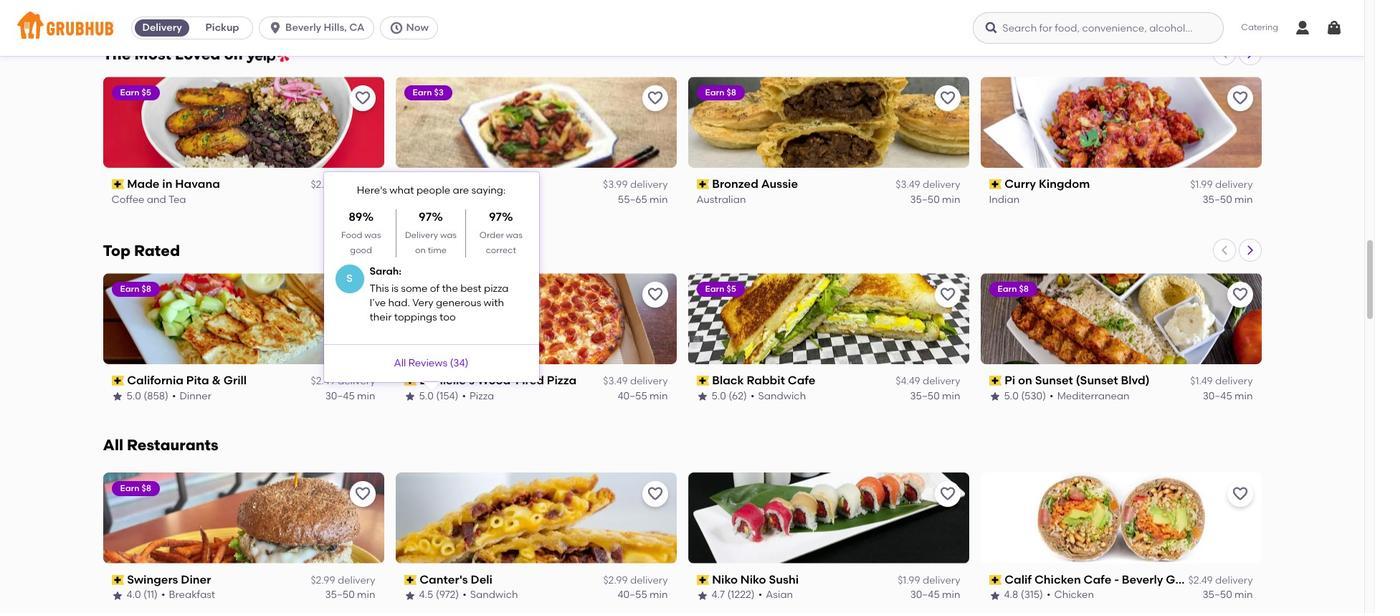 Task type: locate. For each thing, give the bounding box(es) containing it.
delivery for canter's deli
[[630, 575, 668, 587]]

4.7 (1222)
[[712, 589, 755, 601]]

97 inside 97 delivery was on time
[[419, 210, 432, 224]]

1 vertical spatial $5
[[727, 284, 736, 294]]

0 horizontal spatial pizza
[[470, 390, 494, 402]]

subscription pass image left the pi
[[989, 376, 1002, 386]]

subscription pass image left canter's
[[404, 575, 417, 585]]

main navigation navigation
[[0, 0, 1365, 56]]

40–55
[[618, 390, 647, 402], [618, 589, 647, 601]]

$2.49 delivery for california pita & grill
[[311, 375, 375, 387]]

svg image
[[1294, 19, 1312, 37], [1326, 19, 1343, 37], [268, 21, 283, 35], [389, 21, 403, 35]]

35–50 min
[[325, 193, 375, 206], [910, 193, 961, 206], [1203, 193, 1253, 206], [910, 390, 961, 402], [325, 589, 375, 601], [1203, 589, 1253, 601]]

0 vertical spatial $2.49
[[311, 375, 335, 387]]

1 horizontal spatial $2.49
[[1189, 575, 1213, 587]]

on down pickup button
[[224, 45, 243, 63]]

0 vertical spatial pizza
[[547, 374, 577, 387]]

1 vertical spatial $1.99 delivery
[[898, 575, 961, 587]]

subscription pass image for black rabbit cafe
[[697, 376, 709, 386]]

subscription pass image for curry kingdom
[[989, 180, 1002, 190]]

chicken up • chicken
[[1035, 573, 1081, 587]]

all left reviews
[[394, 357, 406, 369]]

0 vertical spatial $1.99 delivery
[[1191, 179, 1253, 191]]

• for chicken
[[1047, 589, 1051, 601]]

35–50 min for curry kingdom
[[1203, 193, 1253, 206]]

beverly left hills,
[[285, 22, 321, 34]]

danielle's wood-fired pizza
[[420, 374, 577, 387]]

$2.49
[[311, 375, 335, 387], [1189, 575, 1213, 587]]

curry kingdom logo image
[[981, 77, 1262, 168]]

$5
[[142, 88, 151, 98], [727, 284, 736, 294]]

loved
[[175, 45, 220, 63]]

0 horizontal spatial sandwich
[[470, 589, 518, 601]]

1 vertical spatial 40–55
[[618, 589, 647, 601]]

1 horizontal spatial $3.49 delivery
[[896, 179, 961, 191]]

reviews
[[409, 357, 448, 369]]

0 vertical spatial delivery
[[142, 22, 182, 34]]

2 horizontal spatial on
[[1018, 374, 1033, 387]]

1 vertical spatial • sandwich
[[463, 589, 518, 601]]

1 vertical spatial $2.49
[[1189, 575, 1213, 587]]

0 vertical spatial 40–55
[[618, 390, 647, 402]]

chicken down the calif chicken cafe - beverly grove
[[1054, 589, 1094, 601]]

0 vertical spatial • sandwich
[[751, 390, 806, 402]]

swingers diner logo image
[[103, 473, 384, 564]]

4.8
[[1004, 589, 1019, 601]]

5.0 for black
[[712, 390, 726, 402]]

1 horizontal spatial all
[[394, 357, 406, 369]]

0 vertical spatial 40–55 min
[[618, 390, 668, 402]]

0 horizontal spatial $2.49 delivery
[[311, 375, 375, 387]]

mediterranean
[[1057, 390, 1130, 402]]

30–45 min for grill
[[325, 390, 375, 402]]

1 40–55 min from the top
[[618, 390, 668, 402]]

0 horizontal spatial • sandwich
[[463, 589, 518, 601]]

delivery
[[338, 179, 375, 191], [630, 179, 668, 191], [923, 179, 961, 191], [1215, 179, 1253, 191], [338, 375, 375, 387], [630, 375, 668, 387], [923, 375, 961, 387], [1215, 375, 1253, 387], [338, 575, 375, 587], [630, 575, 668, 587], [923, 575, 961, 587], [1215, 575, 1253, 587]]

delivery for pi on sunset (sunset blvd)
[[1215, 375, 1253, 387]]

earn
[[120, 88, 140, 98], [413, 88, 432, 98], [705, 88, 725, 98], [120, 284, 140, 294], [705, 284, 725, 294], [998, 284, 1017, 294], [120, 483, 140, 493]]

0 vertical spatial all
[[394, 357, 406, 369]]

1 vertical spatial $3.49 delivery
[[603, 375, 668, 387]]

0 vertical spatial chicken
[[1035, 573, 1081, 587]]

delivery for swingers diner
[[338, 575, 375, 587]]

subscription pass image left black
[[697, 376, 709, 386]]

sunset
[[1035, 374, 1073, 387]]

35–50 for swingers diner
[[325, 589, 355, 601]]

1 horizontal spatial was
[[440, 231, 457, 241]]

55–65
[[618, 193, 647, 206]]

2 horizontal spatial 30–45
[[1203, 390, 1233, 402]]

too
[[440, 311, 456, 324]]

star icon image left 4.8
[[989, 590, 1001, 601]]

•
[[172, 390, 176, 402], [462, 390, 466, 402], [751, 390, 755, 402], [1050, 390, 1054, 402], [161, 589, 165, 601], [463, 589, 467, 601], [759, 589, 763, 601], [1047, 589, 1051, 601]]

0 horizontal spatial was
[[364, 231, 381, 241]]

havana
[[175, 177, 220, 191]]

0 horizontal spatial $3.49 delivery
[[603, 375, 668, 387]]

subscription pass image up australian
[[697, 180, 709, 190]]

star icon image for niko niko sushi
[[697, 590, 708, 601]]

1 horizontal spatial $2.49 delivery
[[1189, 575, 1253, 587]]

1 vertical spatial delivery
[[405, 231, 438, 241]]

australian
[[697, 193, 746, 206]]

subscription pass image down reviews
[[404, 376, 417, 386]]

5.0 for danielle's
[[419, 390, 434, 402]]

35–50 for curry kingdom
[[1203, 193, 1233, 206]]

subscription pass image left swingers
[[112, 575, 124, 585]]

blvd)
[[1121, 374, 1150, 387]]

1 horizontal spatial $1.99 delivery
[[1191, 179, 1253, 191]]

1 horizontal spatial $3.49
[[896, 179, 920, 191]]

gourmet palace
[[420, 177, 512, 191]]

bronzed aussie logo image
[[688, 77, 969, 168]]

i've
[[370, 297, 386, 309]]

on inside 97 delivery was on time
[[415, 245, 426, 255]]

was up good
[[364, 231, 381, 241]]

beverly hills, ca
[[285, 22, 365, 34]]

0 vertical spatial $3.49 delivery
[[896, 179, 961, 191]]

delivery for made in havana
[[338, 179, 375, 191]]

$2.99 for canter's deli
[[311, 575, 335, 587]]

0 horizontal spatial 30–45
[[325, 390, 355, 402]]

star icon image left "5.0 (154)"
[[404, 391, 416, 402]]

5.0 down the pi
[[1004, 390, 1019, 402]]

1 horizontal spatial sandwich
[[758, 390, 806, 402]]

0 vertical spatial beverly
[[285, 22, 321, 34]]

Search for food, convenience, alcohol... search field
[[973, 12, 1224, 44]]

1 vertical spatial all
[[103, 436, 123, 454]]

star icon image left 5.0 (530)
[[989, 391, 1001, 402]]

• down niko niko sushi
[[759, 589, 763, 601]]

star icon image for california pita & grill
[[112, 391, 123, 402]]

0 horizontal spatial beverly
[[285, 22, 321, 34]]

pizza
[[484, 282, 509, 294]]

was up time
[[440, 231, 457, 241]]

cafe
[[788, 374, 816, 387], [1084, 573, 1112, 587]]

and
[[147, 193, 166, 206]]

0 horizontal spatial $3.49
[[603, 375, 628, 387]]

1 horizontal spatial 30–45 min
[[910, 589, 961, 601]]

2 was from the left
[[440, 231, 457, 241]]

)
[[465, 357, 469, 369]]

0 horizontal spatial $5
[[142, 88, 151, 98]]

min for curry kingdom
[[1235, 193, 1253, 206]]

• for wood-
[[462, 390, 466, 402]]

subscription pass image for bronzed aussie
[[697, 180, 709, 190]]

1 vertical spatial 40–55 min
[[618, 589, 668, 601]]

caret left icon image for top rated
[[1219, 245, 1230, 256]]

subscription pass image for swingers diner
[[112, 575, 124, 585]]

0 horizontal spatial cafe
[[788, 374, 816, 387]]

pi on sunset (sunset blvd) logo image
[[981, 273, 1262, 364]]

0 vertical spatial earn $5
[[120, 88, 151, 98]]

1 vertical spatial cafe
[[1084, 573, 1112, 587]]

grove
[[1166, 573, 1200, 587]]

star icon image
[[112, 391, 123, 402], [404, 391, 416, 402], [697, 391, 708, 402], [989, 391, 1001, 402], [112, 590, 123, 601], [404, 590, 416, 601], [697, 590, 708, 601], [989, 590, 1001, 601]]

cafe left -
[[1084, 573, 1112, 587]]

kingdom
[[1039, 177, 1090, 191]]

subscription pass image for pi on sunset (sunset blvd)
[[989, 376, 1002, 386]]

delivery for california pita & grill
[[338, 375, 375, 387]]

2 97 from the left
[[489, 210, 502, 224]]

min for black rabbit cafe
[[942, 390, 961, 402]]

niko niko sushi logo image
[[688, 473, 969, 564]]

1 was from the left
[[364, 231, 381, 241]]

• for niko
[[759, 589, 763, 601]]

(
[[450, 357, 453, 369]]

catering
[[1242, 22, 1279, 32]]

with
[[484, 297, 504, 309]]

4 5.0 from the left
[[1004, 390, 1019, 402]]

caret right icon image for top rated
[[1245, 245, 1256, 256]]

1 caret right icon image from the top
[[1245, 48, 1256, 60]]

pickup
[[206, 22, 239, 34]]

earn for swingers diner
[[120, 483, 140, 493]]

chicken for •
[[1054, 589, 1094, 601]]

35–50 min for bronzed aussie
[[910, 193, 961, 206]]

1 horizontal spatial 30–45
[[910, 589, 940, 601]]

aussie
[[761, 177, 798, 191]]

was inside 97 order was correct
[[506, 231, 523, 241]]

0 vertical spatial on
[[224, 45, 243, 63]]

svg image inside now button
[[389, 21, 403, 35]]

1 vertical spatial sandwich
[[470, 589, 518, 601]]

star icon image left 5.0 (858)
[[112, 391, 123, 402]]

$3.49
[[896, 179, 920, 191], [603, 375, 628, 387]]

asian down the gourmet
[[404, 193, 431, 206]]

beverly hills, ca button
[[259, 16, 380, 39]]

pickup button
[[192, 16, 253, 39]]

1 horizontal spatial • sandwich
[[751, 390, 806, 402]]

min for calif chicken cafe - beverly grove
[[1235, 589, 1253, 601]]

$8 for bronzed
[[727, 88, 736, 98]]

star icon image left '4.7'
[[697, 590, 708, 601]]

save this restaurant image
[[1232, 90, 1249, 107], [354, 286, 371, 303], [646, 286, 664, 303], [1232, 286, 1249, 303], [354, 485, 371, 503], [939, 485, 956, 503]]

97 up order
[[489, 210, 502, 224]]

0 horizontal spatial all
[[103, 436, 123, 454]]

pi on sunset (sunset blvd)
[[1005, 374, 1150, 387]]

asian
[[404, 193, 431, 206], [766, 589, 793, 601]]

earn $8
[[705, 88, 736, 98], [120, 284, 151, 294], [998, 284, 1029, 294], [120, 483, 151, 493]]

$4.49 delivery
[[896, 375, 961, 387]]

order
[[480, 231, 504, 241]]

was up correct
[[506, 231, 523, 241]]

35–50
[[325, 193, 355, 206], [910, 193, 940, 206], [1203, 193, 1233, 206], [910, 390, 940, 402], [325, 589, 355, 601], [1203, 589, 1233, 601]]

4.8 (315)
[[1004, 589, 1043, 601]]

diner
[[181, 573, 211, 587]]

star icon image left 4.0
[[112, 590, 123, 601]]

subscription pass image left calif
[[989, 575, 1002, 585]]

1 vertical spatial chicken
[[1054, 589, 1094, 601]]

2 5.0 from the left
[[419, 390, 434, 402]]

1 horizontal spatial delivery
[[405, 231, 438, 241]]

asian down sushi on the bottom of page
[[766, 589, 793, 601]]

2 caret left icon image from the top
[[1219, 245, 1230, 256]]

$2.49 delivery
[[311, 375, 375, 387], [1189, 575, 1253, 587]]

tea
[[168, 193, 186, 206]]

delivery up time
[[405, 231, 438, 241]]

1 97 from the left
[[419, 210, 432, 224]]

• dinner
[[172, 390, 211, 402]]

earn $5
[[120, 88, 151, 98], [705, 284, 736, 294]]

delivery up most
[[142, 22, 182, 34]]

• down sunset
[[1050, 390, 1054, 402]]

rated
[[134, 242, 180, 260]]

2 horizontal spatial 30–45 min
[[1203, 390, 1253, 402]]

0 horizontal spatial earn $5
[[120, 88, 151, 98]]

curry
[[1005, 177, 1036, 191]]

star icon image left 5.0 (62)
[[697, 391, 708, 402]]

cafe for rabbit
[[788, 374, 816, 387]]

1 horizontal spatial beverly
[[1122, 573, 1163, 587]]

• right (154)
[[462, 390, 466, 402]]

1 vertical spatial $3.49
[[603, 375, 628, 387]]

• for on
[[1050, 390, 1054, 402]]

2 niko from the left
[[741, 573, 766, 587]]

0 vertical spatial cafe
[[788, 374, 816, 387]]

palace
[[473, 177, 512, 191]]

pizza down wood-
[[470, 390, 494, 402]]

save this restaurant image for made in havana
[[354, 90, 371, 107]]

0 horizontal spatial $2.49
[[311, 375, 335, 387]]

$2.49 for california pita & grill
[[311, 375, 335, 387]]

• right "(11)"
[[161, 589, 165, 601]]

save this restaurant image for gourmet palace
[[646, 90, 664, 107]]

was inside 89 food was good
[[364, 231, 381, 241]]

1 horizontal spatial asian
[[766, 589, 793, 601]]

1 caret left icon image from the top
[[1219, 48, 1230, 60]]

was inside 97 delivery was on time
[[440, 231, 457, 241]]

cafe right rabbit at the bottom
[[788, 374, 816, 387]]

5.0 (530)
[[1004, 390, 1046, 402]]

breakfast
[[169, 589, 215, 601]]

0 horizontal spatial $1.99
[[898, 575, 920, 587]]

0 vertical spatial $5
[[142, 88, 151, 98]]

1 horizontal spatial cafe
[[1084, 573, 1112, 587]]

canter's deli
[[420, 573, 493, 587]]

0 horizontal spatial delivery
[[142, 22, 182, 34]]

$2.99 delivery for canter's
[[311, 575, 375, 587]]

sandwich for rabbit
[[758, 390, 806, 402]]

subscription pass image left niko niko sushi
[[697, 575, 709, 585]]

1 horizontal spatial earn $5
[[705, 284, 736, 294]]

2 caret right icon image from the top
[[1245, 245, 1256, 256]]

0 vertical spatial sandwich
[[758, 390, 806, 402]]

0 vertical spatial $2.49 delivery
[[311, 375, 375, 387]]

0 horizontal spatial asian
[[404, 193, 431, 206]]

caret right icon image
[[1245, 48, 1256, 60], [1245, 245, 1256, 256]]

star icon image left 4.5
[[404, 590, 416, 601]]

$8 for california
[[142, 284, 151, 294]]

0 horizontal spatial niko
[[712, 573, 738, 587]]

1 niko from the left
[[712, 573, 738, 587]]

1 horizontal spatial niko
[[741, 573, 766, 587]]

1 horizontal spatial on
[[415, 245, 426, 255]]

1 vertical spatial caret right icon image
[[1245, 245, 1256, 256]]

0 horizontal spatial on
[[224, 45, 243, 63]]

• right (62)
[[751, 390, 755, 402]]

1 vertical spatial earn $5
[[705, 284, 736, 294]]

$1.99 delivery for curry kingdom
[[1191, 179, 1253, 191]]

5.0 left (154)
[[419, 390, 434, 402]]

on right the pi
[[1018, 374, 1033, 387]]

subscription pass image
[[112, 180, 124, 190], [697, 180, 709, 190], [989, 180, 1002, 190], [697, 376, 709, 386], [989, 376, 1002, 386], [112, 575, 124, 585], [404, 575, 417, 585], [697, 575, 709, 585], [989, 575, 1002, 585]]

1 horizontal spatial $1.99
[[1191, 179, 1213, 191]]

1 5.0 from the left
[[127, 390, 141, 402]]

people
[[417, 184, 450, 196]]

pizza right fired
[[547, 374, 577, 387]]

1 vertical spatial $2.49 delivery
[[1189, 575, 1253, 587]]

subscription pass image
[[404, 180, 417, 190], [112, 376, 124, 386], [404, 376, 417, 386]]

min for california pita & grill
[[357, 390, 375, 402]]

subscription pass image up coffee
[[112, 180, 124, 190]]

• right (972) at left
[[463, 589, 467, 601]]

2 horizontal spatial was
[[506, 231, 523, 241]]

earn $8 for california
[[120, 284, 151, 294]]

0 horizontal spatial 97
[[419, 210, 432, 224]]

0 vertical spatial $1.99
[[1191, 179, 1213, 191]]

save this restaurant button
[[350, 85, 375, 111], [642, 85, 668, 111], [935, 85, 961, 111], [1227, 85, 1253, 111], [350, 282, 375, 308], [642, 282, 668, 308], [935, 282, 961, 308], [1227, 282, 1253, 308], [350, 481, 375, 507], [642, 481, 668, 507], [935, 481, 961, 507], [1227, 481, 1253, 507]]

caret right icon image for the most loved on
[[1245, 48, 1256, 60]]

• right (858)
[[172, 390, 176, 402]]

niko
[[712, 573, 738, 587], [741, 573, 766, 587]]

$2.99
[[311, 179, 335, 191], [311, 575, 335, 587], [603, 575, 628, 587]]

sandwich down rabbit at the bottom
[[758, 390, 806, 402]]

$2.99 delivery
[[311, 179, 375, 191], [311, 575, 375, 587], [603, 575, 668, 587]]

2 40–55 from the top
[[618, 589, 647, 601]]

3 5.0 from the left
[[712, 390, 726, 402]]

star icon image for swingers diner
[[112, 590, 123, 601]]

all left restaurants at the left of the page
[[103, 436, 123, 454]]

30–45
[[325, 390, 355, 402], [1203, 390, 1233, 402], [910, 589, 940, 601]]

was for 97 delivery was on time
[[440, 231, 457, 241]]

$5 for black
[[727, 284, 736, 294]]

1 vertical spatial $1.99
[[898, 575, 920, 587]]

0 vertical spatial $3.49
[[896, 179, 920, 191]]

niko up (1222)
[[741, 573, 766, 587]]

1 vertical spatial asian
[[766, 589, 793, 601]]

sandwich down deli
[[470, 589, 518, 601]]

• sandwich down rabbit at the bottom
[[751, 390, 806, 402]]

1 horizontal spatial $5
[[727, 284, 736, 294]]

5.0 left (858)
[[127, 390, 141, 402]]

chicken
[[1035, 573, 1081, 587], [1054, 589, 1094, 601]]

star icon image for calif chicken cafe - beverly grove
[[989, 590, 1001, 601]]

2 40–55 min from the top
[[618, 589, 668, 601]]

3 was from the left
[[506, 231, 523, 241]]

0 horizontal spatial $1.99 delivery
[[898, 575, 961, 587]]

subscription pass image left the gourmet
[[404, 180, 417, 190]]

97 down here's what people are saying:
[[419, 210, 432, 224]]

dinner
[[180, 390, 211, 402]]

delivery for gourmet palace
[[630, 179, 668, 191]]

(1222)
[[727, 589, 755, 601]]

food
[[341, 231, 362, 241]]

delivery for danielle's wood-fired pizza
[[630, 375, 668, 387]]

delivery
[[142, 22, 182, 34], [405, 231, 438, 241]]

0 horizontal spatial 30–45 min
[[325, 390, 375, 402]]

min for swingers diner
[[357, 589, 375, 601]]

35–50 min for made in havana
[[325, 193, 375, 206]]

• sandwich down deli
[[463, 589, 518, 601]]

save this restaurant image
[[354, 90, 371, 107], [646, 90, 664, 107], [939, 90, 956, 107], [939, 286, 956, 303], [646, 485, 664, 503], [1232, 485, 1249, 503]]

• right (315)
[[1047, 589, 1051, 601]]

was for 89 food was good
[[364, 231, 381, 241]]

1 40–55 from the top
[[618, 390, 647, 402]]

star icon image for pi on sunset (sunset blvd)
[[989, 391, 1001, 402]]

min for pi on sunset (sunset blvd)
[[1235, 390, 1253, 402]]

all inside tooltip
[[394, 357, 406, 369]]

rabbit
[[747, 374, 785, 387]]

1 vertical spatial caret left icon image
[[1219, 245, 1230, 256]]

on left time
[[415, 245, 426, 255]]

california
[[127, 374, 184, 387]]

correct
[[486, 245, 516, 255]]

beverly right -
[[1122, 573, 1163, 587]]

$3.49 delivery for danielle's wood-fired pizza
[[603, 375, 668, 387]]

35–50 min for calif chicken cafe - beverly grove
[[1203, 589, 1253, 601]]

1 vertical spatial on
[[415, 245, 426, 255]]

97 inside 97 order was correct
[[489, 210, 502, 224]]

0 vertical spatial caret left icon image
[[1219, 48, 1230, 60]]

tooltip
[[324, 172, 539, 391]]

niko up '4.7'
[[712, 573, 738, 587]]

restaurants
[[127, 436, 219, 454]]

$1.99 delivery
[[1191, 179, 1253, 191], [898, 575, 961, 587]]

good
[[350, 245, 372, 255]]

• asian
[[759, 589, 793, 601]]

coffee and tea
[[112, 193, 186, 206]]

0 vertical spatial caret right icon image
[[1245, 48, 1256, 60]]

• sandwich
[[751, 390, 806, 402], [463, 589, 518, 601]]

subscription pass image up the indian
[[989, 180, 1002, 190]]

delivery for black rabbit cafe
[[923, 375, 961, 387]]

97 order was correct
[[480, 210, 523, 255]]

5.0 down black
[[712, 390, 726, 402]]

star icon image for black rabbit cafe
[[697, 391, 708, 402]]

caret left icon image
[[1219, 48, 1230, 60], [1219, 245, 1230, 256]]

1 horizontal spatial 97
[[489, 210, 502, 224]]

delivery for calif chicken cafe - beverly grove
[[1215, 575, 1253, 587]]



Task type: describe. For each thing, give the bounding box(es) containing it.
• sandwich for rabbit
[[751, 390, 806, 402]]

• for diner
[[161, 589, 165, 601]]

34
[[453, 357, 465, 369]]

tooltip containing 89
[[324, 172, 539, 391]]

&
[[212, 374, 221, 387]]

1 vertical spatial pizza
[[470, 390, 494, 402]]

are
[[453, 184, 469, 196]]

(530)
[[1021, 390, 1046, 402]]

$3.99 delivery
[[603, 179, 668, 191]]

subscription pass image left california
[[112, 376, 124, 386]]

delivery inside 97 delivery was on time
[[405, 231, 438, 241]]

97 delivery was on time
[[405, 210, 457, 255]]

$3
[[434, 88, 444, 98]]

min for niko niko sushi
[[942, 589, 961, 601]]

(315)
[[1021, 589, 1043, 601]]

$2.49 for calif chicken cafe - beverly grove
[[1189, 575, 1213, 587]]

cafe for chicken
[[1084, 573, 1112, 587]]

save this restaurant image for bronzed aussie
[[939, 90, 956, 107]]

$1.49 delivery
[[1191, 375, 1253, 387]]

save this restaurant image for black rabbit cafe
[[939, 286, 956, 303]]

all for all restaurants
[[103, 436, 123, 454]]

in
[[162, 177, 172, 191]]

5.0 for california
[[127, 390, 141, 402]]

danielle's
[[420, 374, 475, 387]]

top rated
[[103, 242, 180, 260]]

30–45 min for (sunset
[[1203, 390, 1253, 402]]

earn for gourmet palace
[[413, 88, 432, 98]]

top
[[103, 242, 131, 260]]

5.0 (62)
[[712, 390, 747, 402]]

min for bronzed aussie
[[942, 193, 961, 206]]

star icon image for danielle's wood-fired pizza
[[404, 391, 416, 402]]

sushi
[[769, 573, 799, 587]]

what
[[390, 184, 414, 196]]

1 horizontal spatial pizza
[[547, 374, 577, 387]]

time
[[428, 245, 447, 255]]

$1.99 for niko niko sushi
[[898, 575, 920, 587]]

danielle's wood-fired pizza logo image
[[395, 273, 677, 364]]

earn for bronzed aussie
[[705, 88, 725, 98]]

the
[[103, 45, 131, 63]]

made in havana
[[127, 177, 220, 191]]

svg image inside beverly hills, ca button
[[268, 21, 283, 35]]

sandwich for deli
[[470, 589, 518, 601]]

89
[[349, 210, 362, 224]]

4.0 (11)
[[127, 589, 158, 601]]

1 vertical spatial beverly
[[1122, 573, 1163, 587]]

best
[[461, 282, 482, 294]]

all reviews ( 34 )
[[394, 357, 469, 369]]

on for 97 delivery was on time
[[415, 245, 426, 255]]

fired
[[516, 374, 544, 387]]

delivery for curry kingdom
[[1215, 179, 1253, 191]]

$2.99 for gourmet palace
[[311, 179, 335, 191]]

earn for made in havana
[[120, 88, 140, 98]]

subscription pass image for top rated
[[404, 376, 417, 386]]

all for all reviews ( 34 )
[[394, 357, 406, 369]]

earn $8 for swingers
[[120, 483, 151, 493]]

black rabbit cafe logo image
[[688, 273, 969, 364]]

$4.49
[[896, 375, 921, 387]]

swingers
[[127, 573, 178, 587]]

$2.99 delivery for gourmet
[[311, 179, 375, 191]]

4.0
[[127, 589, 141, 601]]

55–65 min
[[618, 193, 668, 206]]

40–55 min for black rabbit cafe
[[618, 390, 668, 402]]

min for danielle's wood-fired pizza
[[650, 390, 668, 402]]

this
[[370, 282, 389, 294]]

toppings
[[394, 311, 437, 324]]

delivery for niko niko sushi
[[923, 575, 961, 587]]

of
[[430, 282, 440, 294]]

earn for california pita & grill
[[120, 284, 140, 294]]

canter's
[[420, 573, 468, 587]]

97 for 97 delivery was on time
[[419, 210, 432, 224]]

(sunset
[[1076, 374, 1118, 387]]

earn $5 for black
[[705, 284, 736, 294]]

$2.49 delivery for calif chicken cafe - beverly grove
[[1189, 575, 1253, 587]]

30–45 for (sunset
[[1203, 390, 1233, 402]]

generous
[[436, 297, 481, 309]]

on for the most loved on
[[224, 45, 243, 63]]

5.0 (858)
[[127, 390, 169, 402]]

made in havana logo image
[[103, 77, 384, 168]]

4.7
[[712, 589, 725, 601]]

very
[[412, 297, 434, 309]]

(11)
[[143, 589, 158, 601]]

most
[[134, 45, 171, 63]]

5.0 for pi
[[1004, 390, 1019, 402]]

35–50 for black rabbit cafe
[[910, 390, 940, 402]]

earn for pi on sunset (sunset blvd)
[[998, 284, 1017, 294]]

calif chicken cafe - beverly grove logo image
[[981, 473, 1262, 564]]

35–50 min for swingers diner
[[325, 589, 375, 601]]

now
[[406, 22, 429, 34]]

$3.99
[[603, 179, 628, 191]]

40–55 for black
[[618, 390, 647, 402]]

$8 for pi
[[1019, 284, 1029, 294]]

35–50 min for black rabbit cafe
[[910, 390, 961, 402]]

$5 for made
[[142, 88, 151, 98]]

canter's deli logo image
[[395, 473, 677, 564]]

niko niko sushi
[[712, 573, 799, 587]]

calif
[[1005, 573, 1032, 587]]

pi
[[1005, 374, 1016, 387]]

grill
[[224, 374, 247, 387]]

$1.99 for curry kingdom
[[1191, 179, 1213, 191]]

their
[[370, 311, 392, 324]]

star icon image for canter's deli
[[404, 590, 416, 601]]

• for deli
[[463, 589, 467, 601]]

bronzed
[[712, 177, 759, 191]]

2 vertical spatial on
[[1018, 374, 1033, 387]]

• for pita
[[172, 390, 176, 402]]

(972)
[[436, 589, 459, 601]]

gourmet
[[420, 177, 470, 191]]

svg image
[[985, 21, 999, 35]]

bronzed aussie
[[712, 177, 798, 191]]

min for gourmet palace
[[650, 193, 668, 206]]

• mediterranean
[[1050, 390, 1130, 402]]

earn $8 for bronzed
[[705, 88, 736, 98]]

hills,
[[324, 22, 347, 34]]

pita
[[186, 374, 209, 387]]

wood-
[[477, 374, 516, 387]]

30–45 for grill
[[325, 390, 355, 402]]

indian
[[989, 193, 1020, 206]]

$3.49 for bronzed aussie
[[896, 179, 920, 191]]

sarah this is some of the best pizza i've had. very generous with their toppings too
[[370, 265, 509, 324]]

5.0 (154)
[[419, 390, 459, 402]]

subscription pass image for the most loved on
[[404, 180, 417, 190]]

black
[[712, 374, 744, 387]]

black rabbit cafe
[[712, 374, 816, 387]]

$1.49
[[1191, 375, 1213, 387]]

min for made in havana
[[357, 193, 375, 206]]

calif chicken cafe - beverly grove
[[1005, 573, 1200, 587]]

97 for 97 order was correct
[[489, 210, 502, 224]]

california pita & grill
[[127, 374, 247, 387]]

35–50 for made in havana
[[325, 193, 355, 206]]

coffee
[[112, 193, 144, 206]]

subscription pass image for canter's deli
[[404, 575, 417, 585]]

delivery inside button
[[142, 22, 182, 34]]

california pita & grill logo image
[[103, 273, 384, 364]]

$8 for swingers
[[142, 483, 151, 493]]

delivery button
[[132, 16, 192, 39]]

(62)
[[729, 390, 747, 402]]

all restaurants
[[103, 436, 219, 454]]

is
[[391, 282, 399, 294]]

subscription pass image for calif chicken cafe - beverly grove
[[989, 575, 1002, 585]]

0 vertical spatial asian
[[404, 193, 431, 206]]

• for rabbit
[[751, 390, 755, 402]]

35–50 for calif chicken cafe - beverly grove
[[1203, 589, 1233, 601]]

beverly inside button
[[285, 22, 321, 34]]

catering button
[[1232, 12, 1289, 44]]

$3.49 for danielle's wood-fired pizza
[[603, 375, 628, 387]]

chicken for calif
[[1035, 573, 1081, 587]]

$3.49 delivery for bronzed aussie
[[896, 179, 961, 191]]

40–55 for niko
[[618, 589, 647, 601]]

earn for black rabbit cafe
[[705, 284, 725, 294]]

gourmet palace  logo image
[[395, 77, 677, 168]]

35–50 for bronzed aussie
[[910, 193, 940, 206]]

min for canter's deli
[[650, 589, 668, 601]]

$1.99 delivery for niko niko sushi
[[898, 575, 961, 587]]

(154)
[[436, 390, 459, 402]]

some
[[401, 282, 428, 294]]

delivery for bronzed aussie
[[923, 179, 961, 191]]

• chicken
[[1047, 589, 1094, 601]]

earn $8 for pi
[[998, 284, 1029, 294]]



Task type: vqa. For each thing, say whether or not it's contained in the screenshot.
4.3
no



